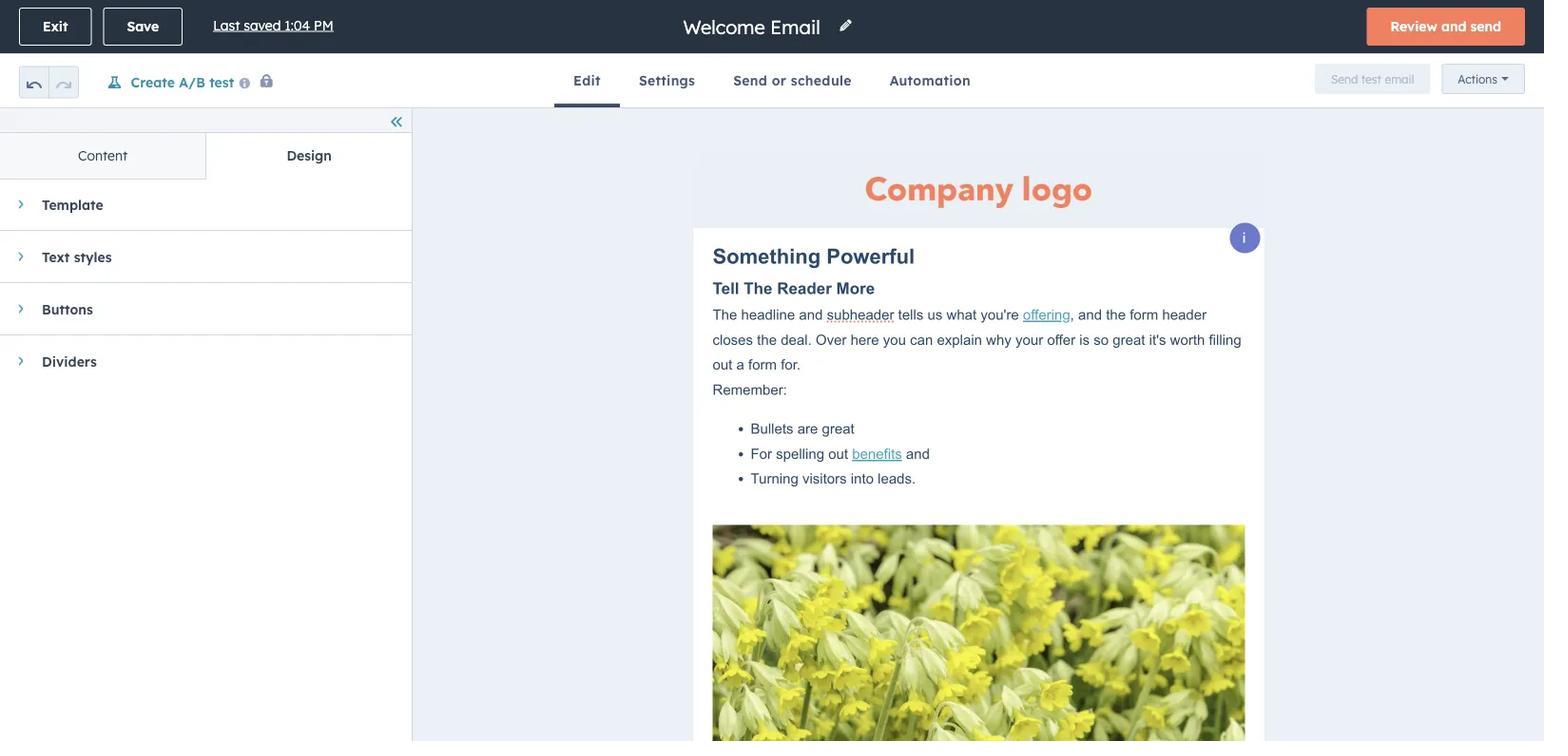 Task type: describe. For each thing, give the bounding box(es) containing it.
last saved 1:04 pm
[[213, 17, 334, 33]]

exit
[[43, 18, 68, 35]]

buttons
[[42, 301, 93, 317]]

review and send
[[1391, 18, 1502, 35]]

settings link
[[620, 54, 714, 107]]

send for send or schedule
[[733, 72, 768, 89]]

edit
[[574, 72, 601, 89]]

review
[[1391, 18, 1438, 35]]

create a/b test
[[131, 74, 234, 90]]

exit button
[[19, 8, 92, 46]]

and
[[1442, 18, 1467, 35]]

navigation containing content
[[0, 132, 412, 180]]

create
[[131, 74, 175, 90]]

template button
[[0, 179, 393, 230]]

caret image for template
[[19, 199, 23, 210]]

schedule
[[791, 72, 852, 89]]

actions
[[1458, 72, 1498, 86]]

template
[[42, 196, 103, 213]]

send for send test email
[[1331, 72, 1358, 86]]

design button
[[206, 133, 412, 179]]

send or schedule
[[733, 72, 852, 89]]

1:04
[[285, 17, 310, 33]]

automation
[[890, 72, 971, 89]]

caret image for buttons
[[19, 303, 23, 315]]

last
[[213, 17, 240, 33]]

review and send button
[[1367, 8, 1525, 46]]

0 horizontal spatial test
[[209, 74, 234, 90]]



Task type: locate. For each thing, give the bounding box(es) containing it.
group
[[19, 54, 79, 107]]

caret image left dividers
[[19, 356, 23, 367]]

caret image left buttons
[[19, 303, 23, 315]]

caret image inside 'template' dropdown button
[[19, 199, 23, 210]]

buttons button
[[0, 283, 393, 335]]

send test email
[[1331, 72, 1414, 86]]

text styles
[[42, 248, 112, 265]]

test inside button
[[1362, 72, 1382, 86]]

caret image
[[19, 199, 23, 210], [19, 251, 23, 262], [19, 303, 23, 315], [19, 356, 23, 367]]

caret image left template
[[19, 199, 23, 210]]

edit link
[[554, 54, 620, 107]]

caret image inside buttons "dropdown button"
[[19, 303, 23, 315]]

email
[[1385, 72, 1414, 86]]

text styles button
[[0, 231, 393, 282]]

caret image for text styles
[[19, 251, 23, 262]]

settings
[[639, 72, 695, 89]]

2 caret image from the top
[[19, 251, 23, 262]]

dividers
[[42, 353, 97, 370]]

styles
[[74, 248, 112, 265]]

send
[[1471, 18, 1502, 35]]

create a/b test button
[[90, 70, 275, 94], [107, 74, 234, 91]]

pm
[[314, 17, 334, 33]]

actions button
[[1442, 64, 1525, 94]]

a/b
[[179, 74, 205, 90]]

dividers button
[[0, 336, 393, 387]]

automation link
[[871, 54, 990, 107]]

send left "or" at the top of page
[[733, 72, 768, 89]]

caret image for dividers
[[19, 356, 23, 367]]

caret image left text
[[19, 251, 23, 262]]

send
[[1331, 72, 1358, 86], [733, 72, 768, 89]]

text
[[42, 248, 70, 265]]

test right 'a/b'
[[209, 74, 234, 90]]

3 caret image from the top
[[19, 303, 23, 315]]

save
[[127, 18, 159, 35]]

1 horizontal spatial test
[[1362, 72, 1382, 86]]

None field
[[681, 14, 827, 39]]

send left email
[[1331, 72, 1358, 86]]

1 horizontal spatial send
[[1331, 72, 1358, 86]]

send inside button
[[1331, 72, 1358, 86]]

test
[[1362, 72, 1382, 86], [209, 74, 234, 90]]

navigation
[[0, 132, 412, 180]]

caret image inside text styles dropdown button
[[19, 251, 23, 262]]

0 horizontal spatial send
[[733, 72, 768, 89]]

send test email button
[[1315, 64, 1431, 94]]

4 caret image from the top
[[19, 356, 23, 367]]

save button
[[103, 8, 183, 46]]

content button
[[0, 133, 206, 179]]

content
[[78, 147, 128, 164]]

send or schedule link
[[714, 54, 871, 107]]

1 caret image from the top
[[19, 199, 23, 210]]

test left email
[[1362, 72, 1382, 86]]

caret image inside dividers dropdown button
[[19, 356, 23, 367]]

design
[[287, 147, 332, 164]]

saved
[[244, 17, 281, 33]]

or
[[772, 72, 787, 89]]



Task type: vqa. For each thing, say whether or not it's contained in the screenshot.
dividers dropdown button
yes



